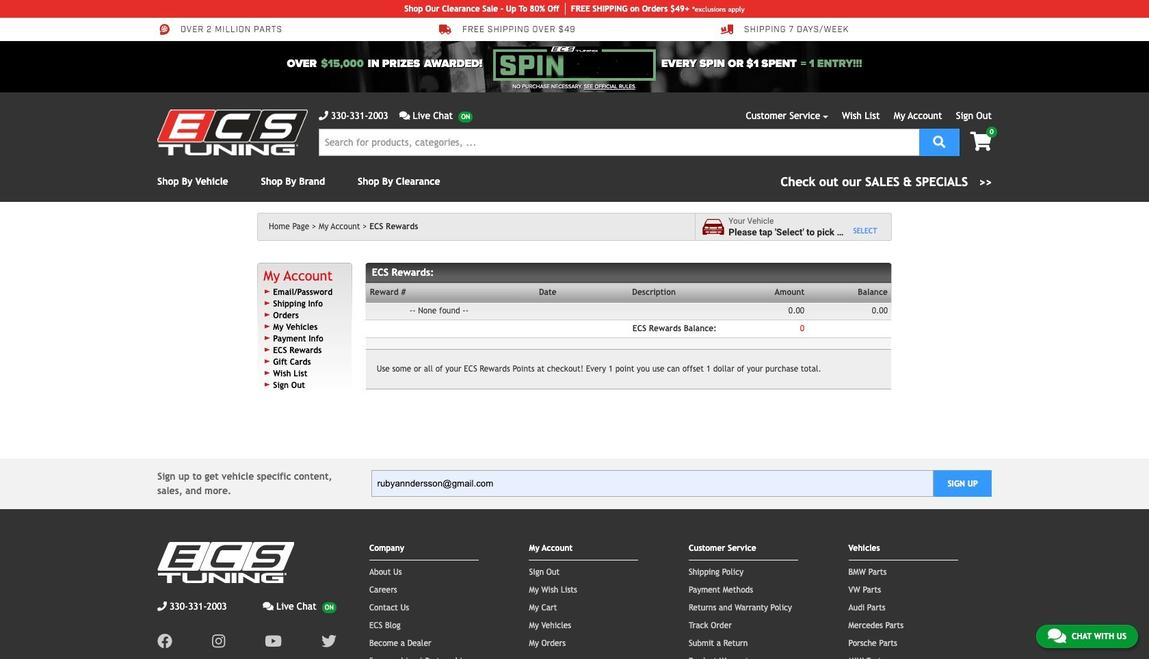 Task type: vqa. For each thing, say whether or not it's contained in the screenshot.
the 936- to the top
no



Task type: describe. For each thing, give the bounding box(es) containing it.
1 ecs tuning image from the top
[[157, 110, 308, 155]]

facebook logo image
[[157, 634, 172, 649]]

youtube logo image
[[265, 634, 282, 649]]

phone image
[[319, 111, 329, 120]]

phone image
[[157, 601, 167, 611]]

search image
[[934, 135, 946, 147]]



Task type: locate. For each thing, give the bounding box(es) containing it.
ecs tuning 'spin to win' contest logo image
[[493, 47, 656, 81]]

shopping cart image
[[971, 132, 992, 151]]

instagram logo image
[[212, 634, 225, 649]]

comments image
[[400, 111, 410, 120], [263, 601, 274, 611], [1048, 628, 1067, 644]]

0 vertical spatial ecs tuning image
[[157, 110, 308, 155]]

0 vertical spatial comments image
[[400, 111, 410, 120]]

1 horizontal spatial comments image
[[400, 111, 410, 120]]

1 vertical spatial comments image
[[263, 601, 274, 611]]

2 vertical spatial comments image
[[1048, 628, 1067, 644]]

0 horizontal spatial comments image
[[263, 601, 274, 611]]

ecs tuning image
[[157, 110, 308, 155], [157, 542, 294, 583]]

Email email field
[[371, 470, 934, 497]]

twitter logo image
[[322, 634, 337, 649]]

comments image for phone icon
[[400, 111, 410, 120]]

comments image for phone image
[[263, 601, 274, 611]]

1 vertical spatial ecs tuning image
[[157, 542, 294, 583]]

2 horizontal spatial comments image
[[1048, 628, 1067, 644]]

Search text field
[[319, 129, 920, 156]]

2 ecs tuning image from the top
[[157, 542, 294, 583]]



